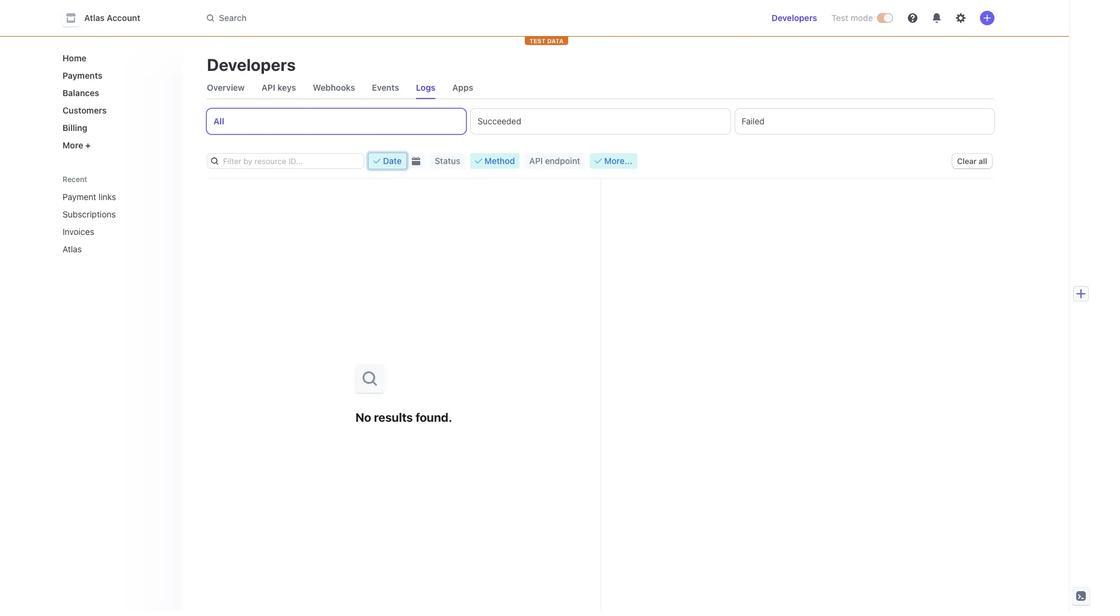 Task type: vqa. For each thing, say whether or not it's contained in the screenshot.
invoice
no



Task type: describe. For each thing, give the bounding box(es) containing it.
api endpoint
[[530, 156, 581, 166]]

succeeded button
[[471, 109, 731, 134]]

test
[[530, 37, 546, 45]]

method button
[[470, 153, 520, 169]]

links
[[99, 192, 116, 202]]

logs
[[416, 82, 436, 93]]

api endpoint button
[[525, 153, 585, 169]]

balances
[[63, 88, 99, 98]]

failed
[[742, 116, 765, 126]]

apps link
[[448, 79, 478, 96]]

more...
[[605, 156, 633, 166]]

api for api endpoint
[[530, 156, 543, 166]]

webhooks
[[313, 82, 355, 93]]

Search text field
[[200, 7, 539, 29]]

events
[[372, 82, 399, 93]]

test data
[[530, 37, 564, 45]]

found.
[[416, 411, 452, 424]]

clear history image
[[162, 176, 170, 183]]

settings image
[[957, 13, 966, 23]]

clear all button
[[953, 154, 993, 168]]

core navigation links element
[[58, 48, 173, 155]]

mode
[[851, 13, 874, 23]]

pin to navigation image for subscriptions
[[162, 210, 172, 219]]

no results found.
[[356, 411, 452, 424]]

Search search field
[[200, 7, 539, 29]]

atlas for atlas account
[[84, 13, 105, 23]]

billing link
[[58, 118, 173, 138]]

tab list containing overview
[[202, 77, 995, 99]]

account
[[107, 13, 140, 23]]

1 vertical spatial developers
[[207, 55, 296, 75]]

api keys
[[262, 82, 296, 93]]

more... button
[[590, 153, 638, 169]]

events link
[[367, 79, 404, 96]]

payment links link
[[58, 187, 156, 207]]

data
[[547, 37, 564, 45]]

pin to navigation image for atlas
[[162, 245, 172, 254]]

customers link
[[58, 100, 173, 120]]

payments
[[63, 70, 102, 81]]

status button
[[430, 153, 466, 169]]

more +
[[63, 140, 91, 150]]

atlas account
[[84, 13, 140, 23]]

subscriptions
[[63, 209, 116, 220]]

pin to navigation image for payment links
[[162, 192, 172, 202]]

all button
[[207, 109, 466, 134]]

help image
[[908, 13, 918, 23]]

failed button
[[736, 109, 995, 134]]

webhooks link
[[308, 79, 360, 96]]

api for api keys
[[262, 82, 275, 93]]



Task type: locate. For each thing, give the bounding box(es) containing it.
4 pin to navigation image from the top
[[162, 245, 172, 254]]

1 horizontal spatial atlas
[[84, 13, 105, 23]]

developers up "overview"
[[207, 55, 296, 75]]

home
[[63, 53, 86, 63]]

pin to navigation image
[[162, 192, 172, 202], [162, 210, 172, 219], [162, 227, 172, 237], [162, 245, 172, 254]]

1 horizontal spatial developers
[[772, 13, 818, 23]]

balances link
[[58, 83, 173, 103]]

recent
[[63, 175, 87, 184]]

0 vertical spatial developers
[[772, 13, 818, 23]]

status
[[435, 156, 461, 166]]

endpoint
[[545, 156, 581, 166]]

api inside button
[[530, 156, 543, 166]]

3 pin to navigation image from the top
[[162, 227, 172, 237]]

payments link
[[58, 66, 173, 85]]

all
[[214, 116, 224, 126]]

atlas link
[[58, 239, 156, 259]]

api inside 'tab list'
[[262, 82, 275, 93]]

customers
[[63, 105, 107, 116]]

0 horizontal spatial atlas
[[63, 244, 82, 254]]

+
[[85, 140, 91, 150]]

developers link
[[767, 8, 822, 28]]

api keys link
[[257, 79, 301, 96]]

0 horizontal spatial developers
[[207, 55, 296, 75]]

home link
[[58, 48, 173, 68]]

developers left test
[[772, 13, 818, 23]]

clear
[[958, 156, 977, 166]]

search
[[219, 13, 247, 23]]

date button
[[369, 153, 407, 169]]

invoices link
[[58, 222, 156, 242]]

api left the keys
[[262, 82, 275, 93]]

logs link
[[411, 79, 441, 96]]

0 vertical spatial atlas
[[84, 13, 105, 23]]

billing
[[63, 123, 87, 133]]

overview
[[207, 82, 245, 93]]

tab list
[[202, 77, 995, 99]]

overview link
[[202, 79, 250, 96]]

Resource ID search field
[[218, 154, 364, 168]]

atlas account button
[[63, 10, 152, 26]]

developers
[[772, 13, 818, 23], [207, 55, 296, 75]]

more
[[63, 140, 83, 150]]

1 vertical spatial atlas
[[63, 244, 82, 254]]

status tab list
[[207, 109, 995, 134]]

atlas left account
[[84, 13, 105, 23]]

test mode
[[832, 13, 874, 23]]

2 pin to navigation image from the top
[[162, 210, 172, 219]]

subscriptions link
[[58, 205, 156, 224]]

1 vertical spatial api
[[530, 156, 543, 166]]

atlas inside "link"
[[63, 244, 82, 254]]

atlas
[[84, 13, 105, 23], [63, 244, 82, 254]]

no
[[356, 411, 372, 424]]

clear all
[[958, 156, 988, 166]]

payment
[[63, 192, 96, 202]]

invoices
[[63, 227, 94, 237]]

api
[[262, 82, 275, 93], [530, 156, 543, 166]]

payment links
[[63, 192, 116, 202]]

1 horizontal spatial api
[[530, 156, 543, 166]]

keys
[[278, 82, 296, 93]]

atlas down invoices
[[63, 244, 82, 254]]

date
[[383, 156, 402, 166]]

0 horizontal spatial api
[[262, 82, 275, 93]]

0 vertical spatial api
[[262, 82, 275, 93]]

results
[[374, 411, 413, 424]]

recent navigation links element
[[51, 170, 183, 259]]

test
[[832, 13, 849, 23]]

apps
[[453, 82, 474, 93]]

method
[[485, 156, 515, 166]]

1 pin to navigation image from the top
[[162, 192, 172, 202]]

atlas for atlas
[[63, 244, 82, 254]]

recent element
[[51, 187, 183, 259]]

atlas inside button
[[84, 13, 105, 23]]

api left the endpoint
[[530, 156, 543, 166]]

all
[[979, 156, 988, 166]]

succeeded
[[478, 116, 522, 126]]

pin to navigation image for invoices
[[162, 227, 172, 237]]



